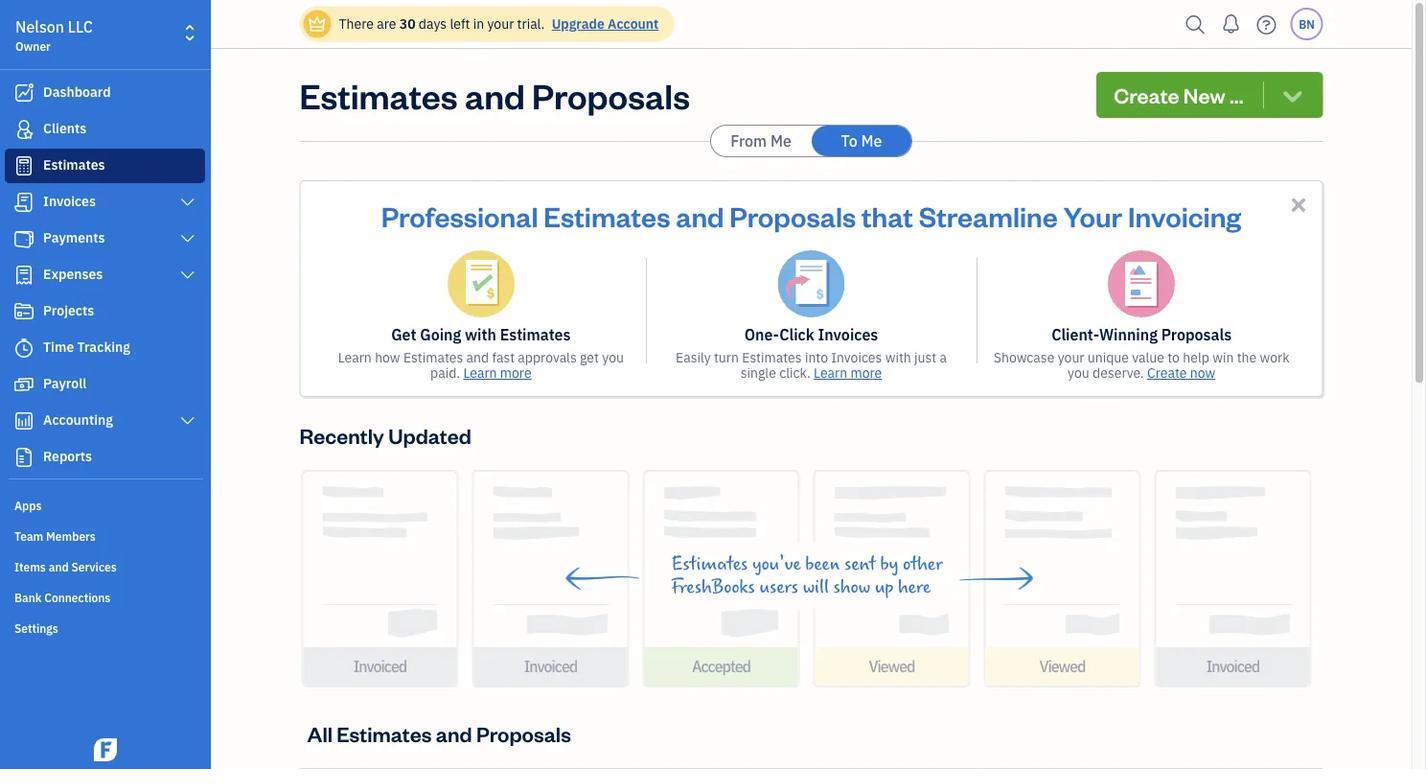 Task type: describe. For each thing, give the bounding box(es) containing it.
me for to me
[[862, 131, 883, 151]]

0 vertical spatial your
[[488, 15, 514, 33]]

get
[[391, 325, 417, 345]]

more for invoices
[[851, 364, 883, 382]]

with inside easily turn estimates into invoices with just a single click.
[[886, 349, 912, 366]]

llc
[[68, 17, 93, 37]]

settings link
[[5, 613, 205, 642]]

expenses link
[[5, 258, 205, 292]]

accounting link
[[5, 404, 205, 438]]

team members
[[14, 528, 96, 544]]

nelson llc owner
[[15, 17, 93, 54]]

approvals
[[518, 349, 577, 366]]

by
[[881, 553, 899, 574]]

learn more for with
[[464, 364, 532, 382]]

your
[[1064, 198, 1123, 234]]

a
[[940, 349, 947, 366]]

3 invoiced from the left
[[1207, 656, 1260, 677]]

items
[[14, 559, 46, 574]]

time tracking link
[[5, 331, 205, 365]]

freshbooks
[[672, 576, 755, 597]]

fast
[[492, 349, 515, 366]]

upgrade
[[552, 15, 605, 33]]

work
[[1261, 349, 1290, 366]]

30
[[400, 15, 416, 33]]

from
[[731, 131, 767, 151]]

main element
[[0, 0, 259, 769]]

now
[[1191, 364, 1216, 382]]

settings
[[14, 620, 58, 636]]

estimates inside estimates you've been sent by other freshbooks users will show up here
[[672, 553, 748, 574]]

1 invoiced from the left
[[354, 656, 407, 677]]

and inside learn how estimates and fast approvals get you paid.
[[467, 349, 489, 366]]

get
[[580, 349, 599, 366]]

been
[[806, 553, 840, 574]]

dashboard
[[43, 83, 111, 101]]

easily
[[676, 349, 711, 366]]

learn for get going with estimates
[[464, 364, 497, 382]]

chevron large down image for payments
[[179, 231, 197, 246]]

there
[[339, 15, 374, 33]]

professional estimates and proposals that streamline your invoicing
[[381, 198, 1242, 234]]

items and services
[[14, 559, 117, 574]]

payroll link
[[5, 367, 205, 402]]

paid.
[[431, 364, 460, 382]]

you inside showcase your unique value to help win the work you deserve.
[[1068, 364, 1090, 382]]

will
[[803, 576, 829, 597]]

freshbooks image
[[90, 738, 121, 761]]

new
[[1184, 81, 1226, 108]]

client-winning proposals
[[1052, 325, 1232, 345]]

more for with
[[500, 364, 532, 382]]

left
[[450, 15, 470, 33]]

account
[[608, 15, 659, 33]]

updated
[[389, 421, 472, 449]]

apps link
[[5, 490, 205, 519]]

services
[[71, 559, 117, 574]]

chevrondown image
[[1280, 82, 1307, 108]]

how
[[375, 349, 400, 366]]

and inside the main element
[[49, 559, 69, 574]]

bank connections link
[[5, 582, 205, 611]]

going
[[420, 325, 461, 345]]

project image
[[12, 302, 35, 321]]

to me link
[[812, 126, 912, 156]]

expenses
[[43, 265, 103, 283]]

turn
[[714, 349, 739, 366]]

create new …
[[1115, 81, 1244, 108]]

unique
[[1088, 349, 1130, 366]]

from me link
[[712, 126, 811, 156]]

show
[[834, 576, 871, 597]]

one-click invoices
[[745, 325, 879, 345]]

estimates inside easily turn estimates into invoices with just a single click.
[[742, 349, 802, 366]]

showcase your unique value to help win the work you deserve.
[[994, 349, 1290, 382]]

estimate image
[[12, 156, 35, 175]]

into
[[805, 349, 829, 366]]

all estimates and proposals
[[307, 720, 571, 747]]

invoices inside easily turn estimates into invoices with just a single click.
[[832, 349, 883, 366]]

your inside showcase your unique value to help win the work you deserve.
[[1058, 349, 1085, 366]]

value
[[1133, 349, 1165, 366]]

win
[[1213, 349, 1235, 366]]

tracking
[[77, 338, 130, 356]]

invoices link
[[5, 185, 205, 220]]

chevron large down image for expenses
[[179, 268, 197, 283]]

create now
[[1148, 364, 1216, 382]]

dashboard image
[[12, 83, 35, 103]]

expense image
[[12, 266, 35, 285]]

dashboard link
[[5, 76, 205, 110]]

2 invoiced from the left
[[524, 656, 578, 677]]

showcase
[[994, 349, 1055, 366]]

one-click invoices image
[[778, 250, 845, 317]]

from me
[[731, 131, 792, 151]]

clients
[[43, 119, 87, 137]]

reports link
[[5, 440, 205, 475]]

crown image
[[307, 14, 327, 34]]

to
[[842, 131, 858, 151]]

winning
[[1100, 325, 1158, 345]]



Task type: locate. For each thing, give the bounding box(es) containing it.
that
[[862, 198, 914, 234]]

0 vertical spatial invoices
[[43, 192, 96, 210]]

invoiced
[[354, 656, 407, 677], [524, 656, 578, 677], [1207, 656, 1260, 677]]

2 more from the left
[[851, 364, 883, 382]]

me
[[771, 131, 792, 151], [862, 131, 883, 151]]

create for create new …
[[1115, 81, 1180, 108]]

payments link
[[5, 222, 205, 256]]

2 chevron large down image from the top
[[179, 268, 197, 283]]

you down client-
[[1068, 364, 1090, 382]]

learn more
[[464, 364, 532, 382], [814, 364, 883, 382]]

recently
[[300, 421, 384, 449]]

team
[[14, 528, 43, 544]]

one-
[[745, 325, 780, 345]]

your
[[488, 15, 514, 33], [1058, 349, 1085, 366]]

just
[[915, 349, 937, 366]]

get going with estimates image
[[448, 250, 515, 317]]

apps
[[14, 498, 42, 513]]

1 vertical spatial create
[[1148, 364, 1188, 382]]

to
[[1168, 349, 1180, 366]]

2 horizontal spatial learn
[[814, 364, 848, 382]]

2 learn more from the left
[[814, 364, 883, 382]]

me inside to me link
[[862, 131, 883, 151]]

1 learn more from the left
[[464, 364, 532, 382]]

learn right paid.
[[464, 364, 497, 382]]

money image
[[12, 375, 35, 394]]

0 horizontal spatial invoiced
[[354, 656, 407, 677]]

timer image
[[12, 339, 35, 358]]

payments
[[43, 229, 105, 246]]

other
[[903, 553, 943, 574]]

with left just
[[886, 349, 912, 366]]

projects link
[[5, 294, 205, 329]]

chevron large down image inside 'accounting' link
[[179, 413, 197, 429]]

1 vertical spatial with
[[886, 349, 912, 366]]

1 viewed from the left
[[869, 656, 915, 677]]

owner
[[15, 38, 51, 54]]

learn more down the get going with estimates at the left of page
[[464, 364, 532, 382]]

estimates you've been sent by other freshbooks users will show up here
[[672, 553, 943, 597]]

me right from
[[771, 131, 792, 151]]

invoices right the into
[[832, 349, 883, 366]]

learn more for invoices
[[814, 364, 883, 382]]

2 viewed from the left
[[1040, 656, 1086, 677]]

notifications image
[[1216, 5, 1247, 43]]

0 horizontal spatial you
[[602, 349, 624, 366]]

0 horizontal spatial me
[[771, 131, 792, 151]]

time
[[43, 338, 74, 356]]

with
[[465, 325, 497, 345], [886, 349, 912, 366]]

estimates inside the main element
[[43, 156, 105, 174]]

team members link
[[5, 521, 205, 550]]

me inside from me link
[[771, 131, 792, 151]]

go to help image
[[1252, 10, 1283, 39]]

more right the into
[[851, 364, 883, 382]]

clients link
[[5, 112, 205, 147]]

1 horizontal spatial viewed
[[1040, 656, 1086, 677]]

1 vertical spatial invoices
[[819, 325, 879, 345]]

1 horizontal spatial more
[[851, 364, 883, 382]]

with up learn how estimates and fast approvals get you paid.
[[465, 325, 497, 345]]

professional
[[381, 198, 539, 234]]

click.
[[780, 364, 811, 382]]

1 horizontal spatial learn
[[464, 364, 497, 382]]

learn right click.
[[814, 364, 848, 382]]

2 horizontal spatial invoiced
[[1207, 656, 1260, 677]]

in
[[473, 15, 484, 33]]

bank
[[14, 590, 42, 605]]

your down client-
[[1058, 349, 1085, 366]]

0 vertical spatial chevron large down image
[[179, 231, 197, 246]]

invoices up the into
[[819, 325, 879, 345]]

2 vertical spatial chevron large down image
[[179, 413, 197, 429]]

0 horizontal spatial your
[[488, 15, 514, 33]]

users
[[760, 576, 799, 597]]

learn left how
[[338, 349, 372, 366]]

more down the get going with estimates at the left of page
[[500, 364, 532, 382]]

to me
[[842, 131, 883, 151]]

proposals
[[532, 72, 691, 117], [730, 198, 857, 234], [1162, 325, 1232, 345], [477, 720, 571, 747]]

invoices up payments
[[43, 192, 96, 210]]

learn for one-click invoices
[[814, 364, 848, 382]]

connections
[[44, 590, 111, 605]]

invoicing
[[1129, 198, 1242, 234]]

1 horizontal spatial invoiced
[[524, 656, 578, 677]]

1 horizontal spatial with
[[886, 349, 912, 366]]

streamline
[[919, 198, 1059, 234]]

time tracking
[[43, 338, 130, 356]]

0 horizontal spatial learn more
[[464, 364, 532, 382]]

invoices inside invoices link
[[43, 192, 96, 210]]

0 horizontal spatial learn
[[338, 349, 372, 366]]

chevron large down image for accounting
[[179, 413, 197, 429]]

2 me from the left
[[862, 131, 883, 151]]

0 vertical spatial with
[[465, 325, 497, 345]]

you inside learn how estimates and fast approvals get you paid.
[[602, 349, 624, 366]]

deserve.
[[1093, 364, 1145, 382]]

payment image
[[12, 229, 35, 248]]

client image
[[12, 120, 35, 139]]

me right to
[[862, 131, 883, 151]]

accepted
[[692, 656, 751, 677]]

0 horizontal spatial with
[[465, 325, 497, 345]]

1 me from the left
[[771, 131, 792, 151]]

accounting
[[43, 411, 113, 429]]

all
[[307, 720, 333, 747]]

create inside create new … dropdown button
[[1115, 81, 1180, 108]]

single
[[741, 364, 777, 382]]

upgrade account link
[[548, 15, 659, 33]]

you've
[[753, 553, 801, 574]]

items and services link
[[5, 551, 205, 580]]

members
[[46, 528, 96, 544]]

estimates
[[300, 72, 458, 117], [43, 156, 105, 174], [544, 198, 671, 234], [500, 325, 571, 345], [404, 349, 463, 366], [742, 349, 802, 366], [672, 553, 748, 574], [337, 720, 432, 747]]

there are 30 days left in your trial. upgrade account
[[339, 15, 659, 33]]

1 chevron large down image from the top
[[179, 231, 197, 246]]

3 chevron large down image from the top
[[179, 413, 197, 429]]

1 vertical spatial your
[[1058, 349, 1085, 366]]

recently updated
[[300, 421, 472, 449]]

1 horizontal spatial me
[[862, 131, 883, 151]]

1 horizontal spatial you
[[1068, 364, 1090, 382]]

estimates inside learn how estimates and fast approvals get you paid.
[[404, 349, 463, 366]]

me for from me
[[771, 131, 792, 151]]

you right get
[[602, 349, 624, 366]]

estimates link
[[5, 149, 205, 183]]

0 horizontal spatial more
[[500, 364, 532, 382]]

learn how estimates and fast approvals get you paid.
[[338, 349, 624, 382]]

1 horizontal spatial learn more
[[814, 364, 883, 382]]

invoice image
[[12, 193, 35, 212]]

client-
[[1052, 325, 1100, 345]]

create for create now
[[1148, 364, 1188, 382]]

are
[[377, 15, 396, 33]]

report image
[[12, 448, 35, 467]]

create new … button
[[1097, 72, 1324, 118]]

learn more down one-click invoices
[[814, 364, 883, 382]]

trial.
[[517, 15, 545, 33]]

chevron large down image
[[179, 195, 197, 210]]

you
[[602, 349, 624, 366], [1068, 364, 1090, 382]]

bank connections
[[14, 590, 111, 605]]

search image
[[1181, 10, 1212, 39]]

client-winning proposals image
[[1109, 250, 1176, 317]]

up
[[875, 576, 894, 597]]

chevron large down image
[[179, 231, 197, 246], [179, 268, 197, 283], [179, 413, 197, 429]]

…
[[1230, 81, 1244, 108]]

learn inside learn how estimates and fast approvals get you paid.
[[338, 349, 372, 366]]

reports
[[43, 447, 92, 465]]

0 vertical spatial create
[[1115, 81, 1180, 108]]

2 vertical spatial invoices
[[832, 349, 883, 366]]

1 more from the left
[[500, 364, 532, 382]]

learn
[[338, 349, 372, 366], [464, 364, 497, 382], [814, 364, 848, 382]]

chart image
[[12, 411, 35, 431]]

close image
[[1288, 194, 1310, 216]]

get going with estimates
[[391, 325, 571, 345]]

1 vertical spatial chevron large down image
[[179, 268, 197, 283]]

1 horizontal spatial your
[[1058, 349, 1085, 366]]

days
[[419, 15, 447, 33]]

your right in
[[488, 15, 514, 33]]

click
[[780, 325, 815, 345]]

projects
[[43, 302, 94, 319]]

0 horizontal spatial viewed
[[869, 656, 915, 677]]

easily turn estimates into invoices with just a single click.
[[676, 349, 947, 382]]



Task type: vqa. For each thing, say whether or not it's contained in the screenshot.
ADD TEAM MEMBER button
no



